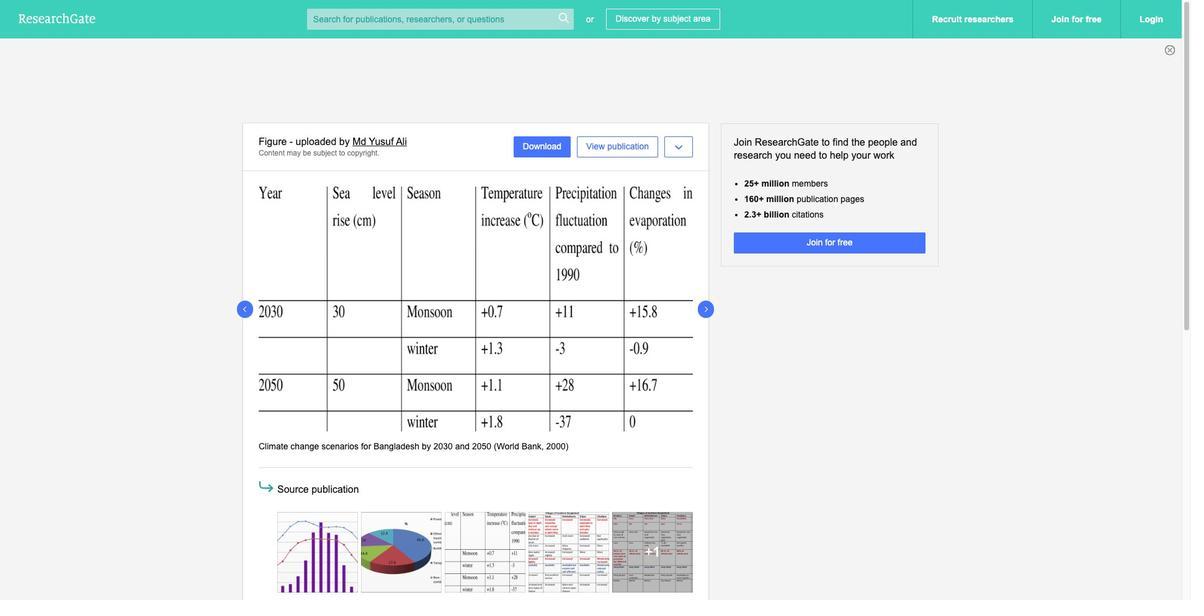 Task type: locate. For each thing, give the bounding box(es) containing it.
discover by subject area link
[[607, 9, 721, 30]]

to left help
[[819, 150, 828, 161]]

2 horizontal spatial for
[[1073, 14, 1084, 24]]

join for free link
[[1033, 0, 1121, 38], [734, 233, 926, 254]]

to inside figure - uploaded by md yusuf ali content may be subject to copyright.
[[339, 149, 345, 158]]

researchers
[[965, 14, 1014, 24]]

1 horizontal spatial free
[[1087, 14, 1102, 24]]

million up billion
[[767, 194, 795, 204]]

+1 main content
[[0, 124, 1183, 601]]

2030
[[434, 442, 453, 452]]

1 vertical spatial join for free link
[[734, 233, 926, 254]]

2.3+
[[745, 210, 762, 220]]

md yusuf ali link
[[353, 137, 407, 147]]

0 vertical spatial join
[[1052, 14, 1070, 24]]

2050
[[472, 442, 492, 452]]

climate
[[259, 442, 288, 452]]

1 horizontal spatial join
[[807, 238, 823, 248]]

1 horizontal spatial and
[[901, 137, 918, 148]]

2 horizontal spatial by
[[652, 14, 661, 24]]

pages
[[841, 194, 865, 204]]

1 vertical spatial by
[[339, 137, 350, 147]]

members
[[792, 179, 829, 188]]

0 horizontal spatial and
[[456, 442, 470, 452]]

view
[[587, 142, 605, 152]]

1 horizontal spatial join for free
[[1052, 14, 1102, 24]]

1 vertical spatial publication
[[797, 194, 839, 204]]

million
[[762, 179, 790, 188], [767, 194, 795, 204]]

join inside join researchgate to find the people and research you need to help your work
[[734, 137, 753, 148]]

subject
[[664, 14, 691, 24], [314, 149, 337, 158]]

copyright.
[[347, 149, 380, 158]]

1 horizontal spatial publication
[[608, 142, 649, 152]]

million right '25+' at the top of the page
[[762, 179, 790, 188]]

subject down uploaded
[[314, 149, 337, 158]]

0 vertical spatial join for free link
[[1033, 0, 1121, 38]]

1 horizontal spatial size m image
[[646, 553, 661, 568]]

0 vertical spatial and
[[901, 137, 918, 148]]

1 vertical spatial join
[[734, 137, 753, 148]]

1 vertical spatial subject
[[314, 149, 337, 158]]

0 horizontal spatial size m image
[[310, 553, 325, 568]]

be
[[303, 149, 311, 158]]

join for free link inside +1 main content
[[734, 233, 926, 254]]

content
[[259, 149, 285, 158]]

2 vertical spatial for
[[361, 442, 371, 452]]

publication
[[608, 142, 649, 152], [797, 194, 839, 204], [312, 485, 359, 495]]

and right '2030'
[[456, 442, 470, 452]]

size m image
[[257, 478, 276, 497], [394, 553, 409, 568], [478, 553, 493, 568], [562, 553, 577, 568]]

2 vertical spatial join
[[807, 238, 823, 248]]

1 vertical spatial free
[[838, 238, 853, 248]]

free
[[1087, 14, 1102, 24], [838, 238, 853, 248]]

2 vertical spatial by
[[422, 442, 431, 452]]

0 horizontal spatial subject
[[314, 149, 337, 158]]

by
[[652, 14, 661, 24], [339, 137, 350, 147], [422, 442, 431, 452]]

25+
[[745, 179, 760, 188]]

view publication link
[[577, 137, 659, 158]]

0 horizontal spatial join for free link
[[734, 233, 926, 254]]

2000)
[[547, 442, 569, 452]]

subject left area
[[664, 14, 691, 24]]

to left copyright.
[[339, 149, 345, 158]]

free left login link
[[1087, 14, 1102, 24]]

0 horizontal spatial join
[[734, 137, 753, 148]]

publication down members
[[797, 194, 839, 204]]

and right people
[[901, 137, 918, 148]]

and
[[901, 137, 918, 148], [456, 442, 470, 452]]

0 horizontal spatial by
[[339, 137, 350, 147]]

download
[[523, 142, 562, 152]]

join for free inside +1 main content
[[807, 238, 853, 248]]

source
[[278, 485, 309, 495]]

publication right view on the top of page
[[608, 142, 649, 152]]

publication inside "link"
[[608, 142, 649, 152]]

to
[[822, 137, 830, 148], [339, 149, 345, 158], [819, 150, 828, 161]]

publication right source
[[312, 485, 359, 495]]

ali
[[396, 137, 407, 147]]

2 horizontal spatial publication
[[797, 194, 839, 204]]

0 vertical spatial join for free
[[1052, 14, 1102, 24]]

you
[[776, 150, 792, 161]]

-
[[290, 137, 293, 147]]

2 vertical spatial publication
[[312, 485, 359, 495]]

1 vertical spatial join for free
[[807, 238, 853, 248]]

1 horizontal spatial join for free link
[[1033, 0, 1121, 38]]

for
[[1073, 14, 1084, 24], [826, 238, 836, 248], [361, 442, 371, 452]]

0 vertical spatial subject
[[664, 14, 691, 24]]

Search for publications, researchers, or questions field
[[307, 9, 574, 30]]

0 horizontal spatial free
[[838, 238, 853, 248]]

join for free
[[1052, 14, 1102, 24], [807, 238, 853, 248]]

0 horizontal spatial publication
[[312, 485, 359, 495]]

free down pages at the top of page
[[838, 238, 853, 248]]

0 vertical spatial free
[[1087, 14, 1102, 24]]

publication inside 25+ million members 160+ million publication pages 2.3+ billion citations
[[797, 194, 839, 204]]

free inside +1 main content
[[838, 238, 853, 248]]

recruit researchers
[[933, 14, 1014, 24]]

and inside join researchgate to find the people and research you need to help your work
[[901, 137, 918, 148]]

0 vertical spatial publication
[[608, 142, 649, 152]]

by right discover
[[652, 14, 661, 24]]

figure
[[259, 137, 287, 147]]

size s image
[[558, 12, 570, 24]]

change
[[291, 442, 319, 452]]

discover
[[616, 14, 650, 24]]

login link
[[1121, 0, 1183, 38]]

0 horizontal spatial join for free
[[807, 238, 853, 248]]

help
[[830, 150, 849, 161]]

by left '2030'
[[422, 442, 431, 452]]

0 vertical spatial by
[[652, 14, 661, 24]]

join
[[1052, 14, 1070, 24], [734, 137, 753, 148], [807, 238, 823, 248]]

yusuf
[[369, 137, 394, 147]]

by left the md
[[339, 137, 350, 147]]

1 horizontal spatial for
[[826, 238, 836, 248]]

size m image
[[310, 553, 325, 568], [646, 553, 661, 568]]

1 horizontal spatial subject
[[664, 14, 691, 24]]

2 size m image from the left
[[646, 553, 661, 568]]

1 size m image from the left
[[310, 553, 325, 568]]

md
[[353, 137, 367, 147]]



Task type: describe. For each thing, give the bounding box(es) containing it.
need
[[795, 150, 817, 161]]

or
[[587, 14, 594, 24]]

join researchgate to find the people and research you need to help your work
[[734, 137, 918, 161]]

billion
[[764, 210, 790, 220]]

work
[[874, 150, 895, 161]]

1 vertical spatial million
[[767, 194, 795, 204]]

1 horizontal spatial by
[[422, 442, 431, 452]]

recruit researchers link
[[913, 0, 1033, 38]]

subject inside figure - uploaded by md yusuf ali content may be subject to copyright.
[[314, 149, 337, 158]]

160+
[[745, 194, 764, 204]]

2 horizontal spatial join
[[1052, 14, 1070, 24]]

bank,
[[522, 442, 544, 452]]

25+ million members 160+ million publication pages 2.3+ billion citations
[[745, 179, 865, 220]]

discover by subject area
[[616, 14, 711, 24]]

climate change scenarios for bangladesh by 2030 and 2050 (world bank, 2000) image
[[259, 187, 693, 432]]

research
[[734, 150, 773, 161]]

recruit
[[933, 14, 963, 24]]

1 vertical spatial and
[[456, 442, 470, 452]]

publication for source publication
[[312, 485, 359, 495]]

climate change scenarios for bangladesh by 2030 and 2050 (world bank, 2000)
[[259, 442, 569, 452]]

may
[[287, 149, 301, 158]]

(world
[[494, 442, 520, 452]]

source publication
[[278, 485, 359, 495]]

scenarios
[[322, 442, 359, 452]]

download link
[[514, 137, 571, 158]]

area
[[694, 14, 711, 24]]

size m image inside +1 link
[[646, 553, 661, 568]]

login
[[1140, 14, 1164, 24]]

bangladesh
[[374, 442, 420, 452]]

1 vertical spatial for
[[826, 238, 836, 248]]

figure - uploaded by md yusuf ali content may be subject to copyright.
[[259, 137, 407, 158]]

find
[[833, 137, 849, 148]]

0 vertical spatial million
[[762, 179, 790, 188]]

+1
[[645, 545, 661, 560]]

your
[[852, 150, 871, 161]]

view publication
[[587, 142, 649, 152]]

0 horizontal spatial for
[[361, 442, 371, 452]]

citations
[[792, 210, 824, 220]]

by inside figure - uploaded by md yusuf ali content may be subject to copyright.
[[339, 137, 350, 147]]

researchgate logo image
[[19, 13, 96, 24]]

to left find
[[822, 137, 830, 148]]

+1 link
[[613, 513, 693, 593]]

people
[[869, 137, 898, 148]]

publication for view publication
[[608, 142, 649, 152]]

researchgate
[[755, 137, 819, 148]]

the
[[852, 137, 866, 148]]

0 vertical spatial for
[[1073, 14, 1084, 24]]

uploaded
[[296, 137, 337, 147]]



Task type: vqa. For each thing, say whether or not it's contained in the screenshot.
the left "id"
no



